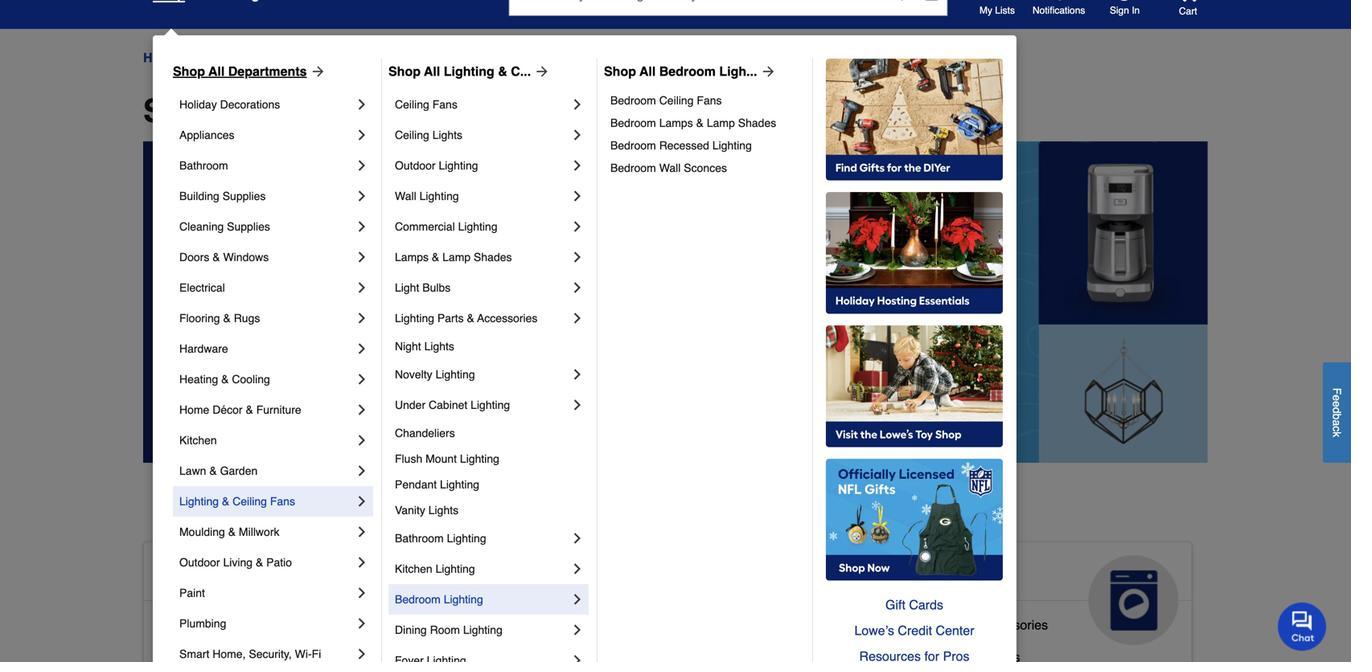 Task type: locate. For each thing, give the bounding box(es) containing it.
chevron right image for outdoor living & patio
[[354, 555, 370, 571]]

ceiling lights
[[395, 129, 463, 142]]

chevron right image for ceiling fans
[[569, 97, 586, 113]]

accessible up smart
[[157, 618, 218, 633]]

1 horizontal spatial appliances
[[874, 562, 994, 588]]

wall
[[659, 162, 681, 175], [395, 190, 416, 203]]

lights up outdoor lighting on the top of the page
[[432, 129, 463, 142]]

chevron right image for dining room lighting
[[569, 623, 586, 639]]

2 vertical spatial home
[[281, 562, 343, 588]]

flush
[[395, 453, 422, 466]]

moulding
[[179, 526, 225, 539]]

chevron right image for smart home, security, wi-fi
[[354, 647, 370, 663]]

bedroom up the bedroom ceiling fans link
[[659, 64, 716, 79]]

outdoor for outdoor living & patio
[[179, 557, 220, 569]]

shades down commercial lighting link
[[474, 251, 512, 264]]

1 horizontal spatial appliances link
[[861, 543, 1192, 646]]

& left c...
[[498, 64, 507, 79]]

1 horizontal spatial home
[[179, 404, 209, 417]]

3 shop from the left
[[604, 64, 636, 79]]

1 vertical spatial appliances
[[874, 562, 994, 588]]

arrow right image up the bedroom ceiling fans link
[[757, 64, 777, 80]]

0 vertical spatial accessories
[[477, 312, 538, 325]]

1 vertical spatial wall
[[395, 190, 416, 203]]

chevron right image for bathroom lighting
[[569, 531, 586, 547]]

lowe's
[[855, 624, 894, 639]]

accessories right center
[[979, 618, 1048, 633]]

departments
[[193, 50, 267, 65], [228, 64, 307, 79], [281, 92, 478, 129]]

light
[[395, 282, 419, 294]]

ligh...
[[719, 64, 757, 79]]

accessible for accessible bathroom
[[157, 618, 218, 633]]

in
[[1132, 5, 1140, 16]]

parts down cards
[[934, 618, 964, 633]]

kitchen
[[179, 434, 217, 447], [395, 563, 432, 576]]

bathroom down vanity lights
[[395, 532, 444, 545]]

0 vertical spatial wall
[[659, 162, 681, 175]]

home inside "link"
[[281, 562, 343, 588]]

0 vertical spatial home
[[143, 50, 179, 65]]

all up bedroom ceiling fans
[[640, 64, 656, 79]]

lighting parts & accessories
[[395, 312, 538, 325]]

0 horizontal spatial arrow right image
[[307, 64, 326, 80]]

0 horizontal spatial appliances
[[179, 129, 234, 142]]

fans up ceiling lights
[[432, 98, 458, 111]]

chevron right image for kitchen lighting
[[569, 561, 586, 577]]

shades down ligh...
[[738, 117, 776, 129]]

e up the b
[[1331, 401, 1344, 408]]

& right credit
[[967, 618, 976, 633]]

chevron right image for home décor & furniture
[[354, 402, 370, 418]]

lighting up bedroom wall sconces link
[[712, 139, 752, 152]]

all inside shop all lighting & c... link
[[424, 64, 440, 79]]

chevron right image for lawn & garden
[[354, 463, 370, 479]]

home décor & furniture
[[179, 404, 301, 417]]

chevron right image for bathroom
[[354, 158, 370, 174]]

holiday
[[179, 98, 217, 111]]

0 horizontal spatial shades
[[474, 251, 512, 264]]

lights up novelty lighting at the left of page
[[424, 340, 454, 353]]

vanity
[[395, 504, 425, 517]]

bathroom inside "link"
[[179, 159, 228, 172]]

2 vertical spatial supplies
[[572, 644, 622, 659]]

outdoor down moulding
[[179, 557, 220, 569]]

fans
[[697, 94, 722, 107], [432, 98, 458, 111], [270, 495, 295, 508]]

0 vertical spatial accessible
[[157, 562, 275, 588]]

bedroom up bedroom wall sconces
[[610, 139, 656, 152]]

lamp up bedroom recessed lighting link
[[707, 117, 735, 129]]

enjoy savings year-round. no matter what you're shopping for, find what you need at a great price. image
[[143, 142, 1208, 463]]

1 vertical spatial accessible
[[157, 618, 218, 633]]

0 horizontal spatial kitchen
[[179, 434, 217, 447]]

chevron right image for hardware
[[354, 341, 370, 357]]

wall down the bedroom recessed lighting
[[659, 162, 681, 175]]

lighting & ceiling fans
[[179, 495, 295, 508]]

bedroom down the bedroom recessed lighting
[[610, 162, 656, 175]]

0 vertical spatial lights
[[432, 129, 463, 142]]

1 horizontal spatial wall
[[659, 162, 681, 175]]

accessible for accessible home
[[157, 562, 275, 588]]

accessories
[[477, 312, 538, 325], [979, 618, 1048, 633]]

appliances down 'holiday'
[[179, 129, 234, 142]]

supplies right livestock
[[572, 644, 622, 659]]

0 horizontal spatial accessories
[[477, 312, 538, 325]]

2 arrow right image from the left
[[531, 64, 550, 80]]

appliance
[[874, 618, 930, 633]]

0 horizontal spatial shop
[[173, 64, 205, 79]]

0 vertical spatial bathroom
[[179, 159, 228, 172]]

my
[[980, 5, 993, 16]]

1 horizontal spatial lamp
[[707, 117, 735, 129]]

holiday hosting essentials. image
[[826, 192, 1003, 314]]

building supplies
[[179, 190, 266, 203]]

bathroom lighting link
[[395, 524, 569, 554]]

chevron right image for holiday decorations
[[354, 97, 370, 113]]

chevron right image for doors & windows
[[354, 249, 370, 265]]

lamps
[[659, 117, 693, 129], [395, 251, 429, 264]]

shop for shop all bedroom ligh...
[[604, 64, 636, 79]]

bedroom down shop all bedroom ligh...
[[610, 94, 656, 107]]

bathroom for bathroom
[[179, 159, 228, 172]]

fans up 'bedroom lamps & lamp shades' link
[[697, 94, 722, 107]]

under cabinet lighting link
[[395, 390, 569, 421]]

departments for shop
[[228, 64, 307, 79]]

ceiling lights link
[[395, 120, 569, 150]]

appliance parts & accessories
[[874, 618, 1048, 633]]

0 vertical spatial kitchen
[[179, 434, 217, 447]]

shop all departments link
[[173, 62, 326, 81]]

departments up outdoor lighting on the top of the page
[[281, 92, 478, 129]]

chevron right image for wall lighting
[[569, 188, 586, 204]]

1 horizontal spatial kitchen
[[395, 563, 432, 576]]

lights for ceiling lights
[[432, 129, 463, 142]]

supplies up windows
[[227, 220, 270, 233]]

lighting down bedroom lighting link on the bottom of page
[[463, 624, 503, 637]]

1 horizontal spatial accessories
[[979, 618, 1048, 633]]

1 vertical spatial accessories
[[979, 618, 1048, 633]]

0 vertical spatial lamps
[[659, 117, 693, 129]]

chevron right image
[[354, 97, 370, 113], [569, 97, 586, 113], [354, 158, 370, 174], [354, 188, 370, 204], [354, 219, 370, 235], [569, 219, 586, 235], [354, 249, 370, 265], [569, 249, 586, 265], [354, 280, 370, 296], [569, 280, 586, 296], [354, 310, 370, 327], [354, 372, 370, 388], [354, 402, 370, 418], [354, 433, 370, 449], [354, 463, 370, 479], [354, 555, 370, 571], [354, 586, 370, 602], [569, 592, 586, 608], [354, 647, 370, 663], [569, 653, 586, 663]]

bedroom lamps & lamp shades
[[610, 117, 776, 129]]

all inside 'shop all bedroom ligh...' link
[[640, 64, 656, 79]]

chevron right image for novelty lighting
[[569, 367, 586, 383]]

shop up 'holiday'
[[173, 64, 205, 79]]

chevron right image for lighting parts & accessories
[[569, 310, 586, 327]]

flush mount lighting
[[395, 453, 499, 466]]

1 vertical spatial kitchen
[[395, 563, 432, 576]]

2 horizontal spatial home
[[281, 562, 343, 588]]

0 horizontal spatial home
[[143, 50, 179, 65]]

1 horizontal spatial arrow right image
[[531, 64, 550, 80]]

chevron right image for cleaning supplies
[[354, 219, 370, 235]]

2 horizontal spatial shop
[[604, 64, 636, 79]]

1 arrow right image from the left
[[307, 64, 326, 80]]

lighting down bathroom lighting
[[436, 563, 475, 576]]

bedroom ceiling fans link
[[610, 89, 801, 112]]

novelty lighting
[[395, 368, 475, 381]]

chevron right image for moulding & millwork
[[354, 524, 370, 540]]

chevron right image
[[354, 127, 370, 143], [569, 127, 586, 143], [569, 158, 586, 174], [569, 188, 586, 204], [569, 310, 586, 327], [354, 341, 370, 357], [569, 367, 586, 383], [569, 397, 586, 413], [354, 494, 370, 510], [354, 524, 370, 540], [569, 531, 586, 547], [569, 561, 586, 577], [354, 616, 370, 632], [569, 623, 586, 639]]

bathroom for bathroom lighting
[[395, 532, 444, 545]]

0 horizontal spatial parts
[[437, 312, 464, 325]]

moulding & millwork link
[[179, 517, 354, 548]]

outdoor up wall lighting
[[395, 159, 436, 172]]

animal & pet care
[[515, 562, 654, 614]]

& left pet
[[597, 562, 613, 588]]

bathroom up smart home, security, wi-fi on the bottom
[[222, 618, 278, 633]]

1 horizontal spatial lamps
[[659, 117, 693, 129]]

lamps & lamp shades link
[[395, 242, 569, 273]]

0 vertical spatial appliances link
[[179, 120, 354, 150]]

all
[[208, 64, 225, 79], [424, 64, 440, 79], [640, 64, 656, 79], [232, 92, 272, 129]]

arrow right image
[[307, 64, 326, 80], [531, 64, 550, 80], [757, 64, 777, 80]]

all up holiday decorations
[[208, 64, 225, 79]]

holiday decorations link
[[179, 89, 354, 120]]

d
[[1331, 408, 1344, 414]]

kitchen lighting
[[395, 563, 475, 576]]

1 vertical spatial supplies
[[227, 220, 270, 233]]

0 horizontal spatial outdoor
[[179, 557, 220, 569]]

accessible home image
[[372, 556, 462, 646]]

accessories up night lights link
[[477, 312, 538, 325]]

& up bedroom recessed lighting link
[[696, 117, 704, 129]]

bathroom up building
[[179, 159, 228, 172]]

departments up holiday decorations link
[[228, 64, 307, 79]]

ceiling up ceiling lights
[[395, 98, 429, 111]]

arrow right image inside 'shop all bedroom ligh...' link
[[757, 64, 777, 80]]

pet
[[619, 562, 654, 588]]

accessible down moulding
[[157, 562, 275, 588]]

doors
[[179, 251, 209, 264]]

cleaning
[[179, 220, 224, 233]]

lamp inside 'bedroom lamps & lamp shades' link
[[707, 117, 735, 129]]

find gifts for the diyer. image
[[826, 59, 1003, 181]]

smart home, security, wi-fi
[[179, 648, 321, 661]]

shop up ceiling fans
[[388, 64, 421, 79]]

1 accessible from the top
[[157, 562, 275, 588]]

cabinet
[[429, 399, 468, 412]]

wall lighting link
[[395, 181, 569, 212]]

chevron right image for lighting & ceiling fans
[[354, 494, 370, 510]]

lamps up light
[[395, 251, 429, 264]]

shop up bedroom ceiling fans
[[604, 64, 636, 79]]

ceiling
[[659, 94, 694, 107], [395, 98, 429, 111], [395, 129, 429, 142], [233, 495, 267, 508]]

lists
[[995, 5, 1015, 16]]

fans up moulding & millwork link at left
[[270, 495, 295, 508]]

bedroom for sconces
[[610, 162, 656, 175]]

chevron right image for flooring & rugs
[[354, 310, 370, 327]]

1 horizontal spatial parts
[[934, 618, 964, 633]]

bedroom lamps & lamp shades link
[[610, 112, 801, 134]]

parts down bulbs
[[437, 312, 464, 325]]

accessories for lighting parts & accessories
[[477, 312, 538, 325]]

& right lawn
[[209, 465, 217, 478]]

visit the lowe's toy shop. image
[[826, 326, 1003, 448]]

1 vertical spatial appliances link
[[861, 543, 1192, 646]]

bathroom
[[179, 159, 228, 172], [395, 532, 444, 545], [222, 618, 278, 633]]

home for home décor & furniture
[[179, 404, 209, 417]]

lighting down flush mount lighting
[[440, 479, 479, 491]]

1 vertical spatial home
[[179, 404, 209, 417]]

mount
[[426, 453, 457, 466]]

building
[[179, 190, 219, 203]]

parts for appliance
[[934, 618, 964, 633]]

lighting & ceiling fans link
[[179, 487, 354, 517]]

chandeliers
[[395, 427, 455, 440]]

arrow right image up ceiling fans link
[[531, 64, 550, 80]]

bedroom down bedroom ceiling fans
[[610, 117, 656, 129]]

1 vertical spatial lamps
[[395, 251, 429, 264]]

shop
[[143, 92, 224, 129]]

all down shop all departments link
[[232, 92, 272, 129]]

& down light bulbs link
[[467, 312, 474, 325]]

kitchen up bedroom lighting
[[395, 563, 432, 576]]

arrow right image for shop all departments
[[307, 64, 326, 80]]

animal
[[515, 562, 590, 588]]

light bulbs link
[[395, 273, 569, 303]]

3 arrow right image from the left
[[757, 64, 777, 80]]

accessible home link
[[144, 543, 475, 646]]

accessible inside "link"
[[157, 562, 275, 588]]

arrow right image for shop all bedroom ligh...
[[757, 64, 777, 80]]

decorations
[[220, 98, 280, 111]]

kitchen up lawn
[[179, 434, 217, 447]]

lawn
[[179, 465, 206, 478]]

ceiling up millwork
[[233, 495, 267, 508]]

& up moulding & millwork
[[222, 495, 229, 508]]

care
[[515, 588, 565, 614]]

lighting
[[444, 64, 495, 79], [712, 139, 752, 152], [439, 159, 478, 172], [420, 190, 459, 203], [458, 220, 498, 233], [395, 312, 434, 325], [436, 368, 475, 381], [471, 399, 510, 412], [460, 453, 499, 466], [440, 479, 479, 491], [179, 495, 219, 508], [447, 532, 486, 545], [436, 563, 475, 576], [444, 594, 483, 606], [463, 624, 503, 637]]

2 horizontal spatial arrow right image
[[757, 64, 777, 80]]

Search Query text field
[[509, 0, 875, 15]]

2 shop from the left
[[388, 64, 421, 79]]

None search field
[[509, 0, 948, 31]]

arrow right image up shop all departments at left top
[[307, 64, 326, 80]]

wall up commercial
[[395, 190, 416, 203]]

gift cards
[[886, 598, 943, 613]]

0 vertical spatial outdoor
[[395, 159, 436, 172]]

e
[[1331, 395, 1344, 401], [1331, 401, 1344, 408]]

0 vertical spatial appliances
[[179, 129, 234, 142]]

camera image
[[924, 0, 940, 2]]

2 accessible from the top
[[157, 618, 218, 633]]

0 vertical spatial shades
[[738, 117, 776, 129]]

1 vertical spatial outdoor
[[179, 557, 220, 569]]

outdoor for outdoor lighting
[[395, 159, 436, 172]]

ceiling down ceiling fans
[[395, 129, 429, 142]]

all up ceiling fans
[[424, 64, 440, 79]]

0 vertical spatial parts
[[437, 312, 464, 325]]

2 vertical spatial lights
[[429, 504, 459, 517]]

1 horizontal spatial shop
[[388, 64, 421, 79]]

lamp
[[707, 117, 735, 129], [442, 251, 471, 264]]

chevron right image for light bulbs
[[569, 280, 586, 296]]

paint link
[[179, 578, 354, 609]]

1 horizontal spatial outdoor
[[395, 159, 436, 172]]

lamps up the bedroom recessed lighting
[[659, 117, 693, 129]]

0 horizontal spatial lamp
[[442, 251, 471, 264]]

lighting up night
[[395, 312, 434, 325]]

bathroom link
[[179, 150, 354, 181]]

e up d
[[1331, 395, 1344, 401]]

lighting parts & accessories link
[[395, 303, 569, 334]]

0 horizontal spatial wall
[[395, 190, 416, 203]]

appliances up cards
[[874, 562, 994, 588]]

under
[[395, 399, 426, 412]]

supplies up cleaning supplies
[[223, 190, 266, 203]]

ceiling fans
[[395, 98, 458, 111]]

bedroom for fans
[[610, 94, 656, 107]]

chat invite button image
[[1278, 603, 1327, 652]]

1 shop from the left
[[173, 64, 205, 79]]

all for shop all lighting & c...
[[424, 64, 440, 79]]

1 vertical spatial parts
[[934, 618, 964, 633]]

home,
[[213, 648, 246, 661]]

outdoor lighting
[[395, 159, 478, 172]]

2 horizontal spatial fans
[[697, 94, 722, 107]]

hardware
[[179, 343, 228, 356]]

chevron right image for appliances
[[354, 127, 370, 143]]

flooring & rugs
[[179, 312, 260, 325]]

plumbing link
[[179, 609, 354, 639]]

chevron right image for ceiling lights
[[569, 127, 586, 143]]

0 vertical spatial supplies
[[223, 190, 266, 203]]

& up bulbs
[[432, 251, 439, 264]]

plumbing
[[179, 618, 226, 631]]

lamp inside lamps & lamp shades link
[[442, 251, 471, 264]]

cards
[[909, 598, 943, 613]]

chevron right image for bedroom lighting
[[569, 592, 586, 608]]

1 vertical spatial bathroom
[[395, 532, 444, 545]]

ceiling fans link
[[395, 89, 569, 120]]

lighting up lamps & lamp shades link
[[458, 220, 498, 233]]

0 vertical spatial lamp
[[707, 117, 735, 129]]

lamp down commercial lighting
[[442, 251, 471, 264]]

1 vertical spatial lights
[[424, 340, 454, 353]]

all inside shop all departments link
[[208, 64, 225, 79]]

arrow right image inside shop all lighting & c... link
[[531, 64, 550, 80]]

lights down pendant lighting
[[429, 504, 459, 517]]

home décor & furniture link
[[179, 395, 354, 425]]

arrow right image inside shop all departments link
[[307, 64, 326, 80]]

lighting up moulding
[[179, 495, 219, 508]]

commercial lighting link
[[395, 212, 569, 242]]

1 vertical spatial lamp
[[442, 251, 471, 264]]

patio
[[266, 557, 292, 569]]



Task type: vqa. For each thing, say whether or not it's contained in the screenshot.
topmost with
no



Task type: describe. For each thing, give the bounding box(es) containing it.
rugs
[[234, 312, 260, 325]]

supplies for cleaning supplies
[[227, 220, 270, 233]]

home link
[[143, 48, 179, 68]]

pendant
[[395, 479, 437, 491]]

bedroom lighting
[[395, 594, 483, 606]]

kitchen lighting link
[[395, 554, 569, 585]]

chevron right image for outdoor lighting
[[569, 158, 586, 174]]

& right doors
[[213, 251, 220, 264]]

pendant lighting
[[395, 479, 479, 491]]

bedroom lighting link
[[395, 585, 569, 615]]

bathroom lighting
[[395, 532, 486, 545]]

2 e from the top
[[1331, 401, 1344, 408]]

commercial
[[395, 220, 455, 233]]

lighting up 'kitchen lighting' link
[[447, 532, 486, 545]]

lighting up dining room lighting
[[444, 594, 483, 606]]

cooling
[[232, 373, 270, 386]]

holiday decorations
[[179, 98, 280, 111]]

lowe's credit center
[[855, 624, 974, 639]]

ceiling up bedroom lamps & lamp shades
[[659, 94, 694, 107]]

1 vertical spatial shades
[[474, 251, 512, 264]]

chevron right image for lamps & lamp shades
[[569, 249, 586, 265]]

chevron right image for heating & cooling
[[354, 372, 370, 388]]

outdoor living & patio link
[[179, 548, 354, 578]]

bedroom recessed lighting
[[610, 139, 752, 152]]

garden
[[220, 465, 258, 478]]

night
[[395, 340, 421, 353]]

supplies for livestock supplies
[[572, 644, 622, 659]]

lighting up ceiling fans link
[[444, 64, 495, 79]]

flooring
[[179, 312, 220, 325]]

lamps & lamp shades
[[395, 251, 512, 264]]

smart
[[179, 648, 209, 661]]

wi-
[[295, 648, 312, 661]]

living
[[223, 557, 253, 569]]

sconces
[[684, 162, 727, 175]]

lights for night lights
[[424, 340, 454, 353]]

cart button
[[1157, 0, 1198, 17]]

parts for lighting
[[437, 312, 464, 325]]

livestock
[[515, 644, 569, 659]]

notifications
[[1033, 5, 1085, 16]]

dining
[[395, 624, 427, 637]]

& left millwork
[[228, 526, 236, 539]]

décor
[[213, 404, 243, 417]]

bulbs
[[422, 282, 451, 294]]

1 e from the top
[[1331, 395, 1344, 401]]

appliance parts & accessories link
[[874, 614, 1048, 647]]

b
[[1331, 414, 1344, 420]]

2 vertical spatial bathroom
[[222, 618, 278, 633]]

gift
[[886, 598, 906, 613]]

chevron right image for electrical
[[354, 280, 370, 296]]

windows
[[223, 251, 269, 264]]

dining room lighting link
[[395, 615, 569, 646]]

chevron right image for kitchen
[[354, 433, 370, 449]]

departments up holiday decorations
[[193, 50, 267, 65]]

chevron right image for commercial lighting
[[569, 219, 586, 235]]

chevron right image for building supplies
[[354, 188, 370, 204]]

1 horizontal spatial shades
[[738, 117, 776, 129]]

sign in
[[1110, 5, 1140, 16]]

kitchen link
[[179, 425, 354, 456]]

vanity lights link
[[395, 498, 586, 524]]

all for shop all bedroom ligh...
[[640, 64, 656, 79]]

arrow right image for shop all lighting & c...
[[531, 64, 550, 80]]

all for shop all departments
[[232, 92, 272, 129]]

lowe's credit center link
[[826, 619, 1003, 644]]

officially licensed n f l gifts. shop now. image
[[826, 459, 1003, 582]]

vanity lights
[[395, 504, 459, 517]]

shop for shop all lighting & c...
[[388, 64, 421, 79]]

c
[[1331, 426, 1344, 432]]

shop for shop all departments
[[173, 64, 205, 79]]

bedroom wall sconces
[[610, 162, 727, 175]]

livestock supplies link
[[515, 640, 622, 663]]

heating
[[179, 373, 218, 386]]

bedroom up the dining
[[395, 594, 441, 606]]

night lights
[[395, 340, 454, 353]]

chevron right image for plumbing
[[354, 616, 370, 632]]

& left patio
[[256, 557, 263, 569]]

bedroom for lighting
[[610, 139, 656, 152]]

lighting down outdoor lighting on the top of the page
[[420, 190, 459, 203]]

shop all departments
[[173, 64, 307, 79]]

recessed
[[659, 139, 709, 152]]

k
[[1331, 432, 1344, 438]]

supplies for building supplies
[[223, 190, 266, 203]]

night lights link
[[395, 334, 586, 360]]

animal & pet care image
[[730, 556, 821, 646]]

smart home, security, wi-fi link
[[179, 639, 354, 663]]

c...
[[511, 64, 531, 79]]

pendant lighting link
[[395, 472, 586, 498]]

electrical link
[[179, 273, 354, 303]]

shop all bedroom ligh... link
[[604, 62, 777, 81]]

fi
[[312, 648, 321, 661]]

hardware link
[[179, 334, 354, 364]]

& right décor
[[246, 404, 253, 417]]

all for shop all departments
[[208, 64, 225, 79]]

appliances image
[[1089, 556, 1179, 646]]

0 horizontal spatial fans
[[270, 495, 295, 508]]

dining room lighting
[[395, 624, 503, 637]]

bedroom for &
[[610, 117, 656, 129]]

lawn & garden link
[[179, 456, 354, 487]]

home for home
[[143, 50, 179, 65]]

0 horizontal spatial lamps
[[395, 251, 429, 264]]

moulding & millwork
[[179, 526, 279, 539]]

kitchen for kitchen
[[179, 434, 217, 447]]

1 horizontal spatial fans
[[432, 98, 458, 111]]

millwork
[[239, 526, 279, 539]]

& left rugs
[[223, 312, 231, 325]]

outdoor lighting link
[[395, 150, 569, 181]]

chevron right image for paint
[[354, 586, 370, 602]]

lighting up chandeliers link
[[471, 399, 510, 412]]

& left cooling
[[221, 373, 229, 386]]

heating & cooling link
[[179, 364, 354, 395]]

accessories for appliance parts & accessories
[[979, 618, 1048, 633]]

light bulbs
[[395, 282, 451, 294]]

& inside animal & pet care
[[597, 562, 613, 588]]

lighting up wall lighting link
[[439, 159, 478, 172]]

bedroom recessed lighting link
[[610, 134, 801, 157]]

0 horizontal spatial appliances link
[[179, 120, 354, 150]]

chevron right image for under cabinet lighting
[[569, 397, 586, 413]]

lighting up pendant lighting link
[[460, 453, 499, 466]]

f e e d b a c k button
[[1323, 363, 1351, 463]]

departments for shop
[[281, 92, 478, 129]]

lights for vanity lights
[[429, 504, 459, 517]]

accessible bathroom
[[157, 618, 278, 633]]

room
[[430, 624, 460, 637]]

shop all lighting & c... link
[[388, 62, 550, 81]]

kitchen for kitchen lighting
[[395, 563, 432, 576]]

shop all bedroom ligh...
[[604, 64, 757, 79]]

a
[[1331, 420, 1344, 426]]

furniture
[[256, 404, 301, 417]]

lighting up under cabinet lighting
[[436, 368, 475, 381]]

paint
[[179, 587, 205, 600]]



